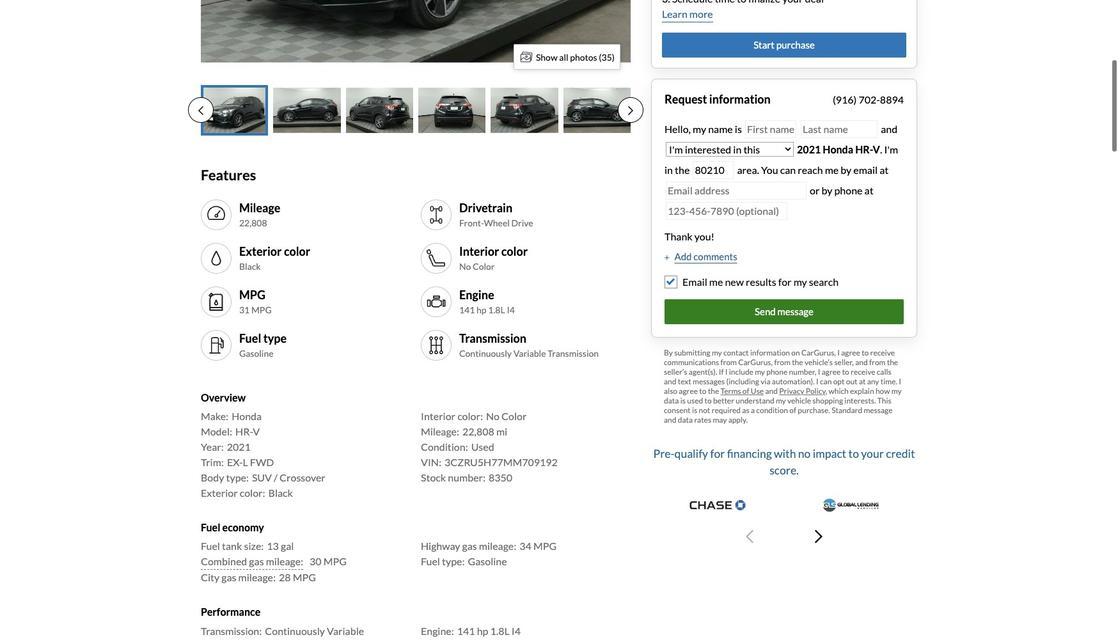 Task type: describe. For each thing, give the bounding box(es) containing it.
702-
[[859, 92, 880, 104]]

opt
[[833, 376, 845, 385]]

mi
[[496, 424, 507, 436]]

i right number,
[[818, 366, 820, 376]]

engine 141 hp 1.8l i4
[[459, 287, 515, 314]]

communications
[[664, 356, 719, 366]]

0 horizontal spatial cargurus,
[[738, 356, 773, 366]]

submitting
[[674, 347, 710, 356]]

terms of use link
[[721, 385, 764, 395]]

0 vertical spatial at
[[880, 162, 889, 175]]

city
[[201, 570, 220, 582]]

to right seller,
[[862, 347, 869, 356]]

add comments
[[674, 249, 737, 261]]

engine image
[[426, 290, 446, 311]]

your
[[861, 446, 884, 459]]

with
[[774, 446, 796, 459]]

30
[[310, 554, 321, 566]]

i left ,
[[816, 376, 818, 385]]

if
[[719, 366, 724, 376]]

color for interior color
[[501, 243, 528, 257]]

interior color image
[[426, 247, 446, 267]]

the up 'automation).'
[[792, 356, 803, 366]]

0 vertical spatial can
[[780, 162, 796, 175]]

fwd
[[250, 455, 274, 467]]

pre-qualify for financing with no impact to your credit score.
[[653, 446, 915, 476]]

by submitting my contact information on cargurus, i agree to receive communications from cargurus, from the vehicle's seller, and from the seller's agent(s). if i include my phone number, i agree to receive calls and text messages (including via automation). i can opt out at any time. i also agree to the
[[664, 347, 901, 395]]

combined
[[201, 554, 247, 566]]

email me new results for my search
[[682, 274, 839, 286]]

better
[[713, 395, 734, 404]]

send message
[[755, 305, 813, 316]]

,
[[826, 385, 827, 395]]

to inside , which explain how my data is used to better understand my vehicle shopping interests. this consent is not required as a condition of purchase. standard message and data rates may apply.
[[704, 395, 712, 404]]

color for exterior color
[[284, 243, 310, 257]]

mileage image
[[206, 203, 226, 224]]

continuously inside transmission continuously variable transmission
[[459, 346, 512, 357]]

understand
[[736, 395, 774, 404]]

Email address email field
[[666, 180, 807, 198]]

ex-
[[227, 455, 243, 467]]

1 vertical spatial at
[[864, 183, 873, 195]]

continuously inside continuously variable transmission
[[265, 623, 325, 635]]

color: inside make: honda model: hr-v year: 2021 trim: ex-l fwd body type: suv / crossover exterior color: black
[[240, 486, 265, 498]]

0 vertical spatial me
[[825, 162, 839, 175]]

color for color:
[[501, 409, 527, 421]]

mpg image
[[206, 290, 226, 311]]

transmission continuously variable transmission
[[459, 330, 599, 357]]

0 horizontal spatial of
[[742, 385, 749, 395]]

trim:
[[201, 455, 224, 467]]

to up which
[[842, 366, 849, 376]]

(916) 702-8894
[[833, 92, 904, 104]]

141 for engine:
[[457, 623, 475, 635]]

0 horizontal spatial me
[[709, 274, 723, 286]]

color: inside interior color: no color mileage: 22,808 mi condition: used vin: 3czru5h77mm709192 stock number: 8350
[[457, 409, 483, 421]]

Phone (optional) telephone field
[[666, 201, 787, 219]]

agent(s).
[[689, 366, 717, 376]]

1 horizontal spatial phone
[[834, 183, 862, 195]]

hello, my name is
[[665, 121, 744, 134]]

my right include
[[755, 366, 765, 376]]

color for color
[[473, 259, 495, 270]]

141 for engine
[[459, 303, 475, 314]]

crossover
[[280, 470, 325, 482]]

0 vertical spatial hr-
[[855, 142, 873, 154]]

3czru5h77mm709192
[[444, 455, 558, 467]]

and up i'm
[[879, 121, 897, 134]]

highway gas mileage: 34 mpg fuel type: gasoline
[[421, 539, 557, 566]]

0 horizontal spatial gas
[[221, 570, 236, 582]]

my left name
[[693, 121, 706, 134]]

by
[[664, 347, 673, 356]]

my left the vehicle on the right of the page
[[776, 395, 786, 404]]

0 vertical spatial data
[[664, 395, 679, 404]]

and right seller,
[[855, 356, 868, 366]]

vehicle full photo image
[[201, 0, 631, 79]]

0 vertical spatial for
[[778, 274, 792, 286]]

show all photos (35)
[[536, 50, 615, 61]]

phone inside by submitting my contact information on cargurus, i agree to receive communications from cargurus, from the vehicle's seller, and from the seller's agent(s). if i include my phone number, i agree to receive calls and text messages (including via automation). i can opt out at any time. i also agree to the
[[766, 366, 788, 376]]

how
[[876, 385, 890, 395]]

1 horizontal spatial v
[[873, 142, 880, 154]]

exterior color black
[[239, 243, 310, 270]]

vehicle's
[[805, 356, 833, 366]]

search
[[809, 274, 839, 286]]

performance
[[201, 605, 260, 617]]

1 vertical spatial mileage:
[[266, 554, 303, 566]]

standard
[[832, 404, 862, 414]]

information inside by submitting my contact information on cargurus, i agree to receive communications from cargurus, from the vehicle's seller, and from the seller's agent(s). if i include my phone number, i agree to receive calls and text messages (including via automation). i can opt out at any time. i also agree to the
[[750, 347, 790, 356]]

22,808 inside interior color: no color mileage: 22,808 mi condition: used vin: 3czru5h77mm709192 stock number: 8350
[[462, 424, 494, 436]]

request information
[[665, 91, 771, 105]]

drivetrain image
[[426, 203, 446, 224]]

drivetrain front-wheel drive
[[459, 200, 533, 227]]

i right time.
[[899, 376, 901, 385]]

you
[[761, 162, 778, 175]]

28
[[279, 570, 291, 582]]

as
[[742, 404, 749, 414]]

gas inside highway gas mileage: 34 mpg fuel type: gasoline
[[462, 539, 477, 551]]

request
[[665, 91, 707, 105]]

terms
[[721, 385, 741, 395]]

thank you!
[[665, 229, 714, 241]]

pre-qualify for financing with no impact to your credit score. button
[[651, 439, 917, 554]]

impact
[[813, 446, 846, 459]]

text
[[678, 376, 691, 385]]

seller,
[[834, 356, 854, 366]]

view vehicle photo 6 image
[[563, 84, 631, 134]]

tank
[[222, 539, 242, 551]]

rates
[[694, 414, 711, 424]]

size:
[[244, 539, 264, 551]]

condition
[[756, 404, 788, 414]]

continuously variable transmission
[[201, 623, 364, 642]]

interior for color:
[[421, 409, 455, 421]]

email
[[682, 274, 707, 286]]

type: inside make: honda model: hr-v year: 2021 trim: ex-l fwd body type: suv / crossover exterior color: black
[[226, 470, 249, 482]]

email
[[853, 162, 878, 175]]

1 vertical spatial transmission
[[548, 346, 599, 357]]

interests.
[[844, 395, 876, 404]]

/
[[274, 470, 278, 482]]

1.8l for engine:
[[490, 623, 510, 635]]

add
[[674, 249, 692, 261]]

2 vertical spatial mileage:
[[238, 570, 276, 582]]

mpg right 30
[[323, 554, 347, 566]]

calls
[[877, 366, 891, 376]]

honda for model:
[[232, 409, 262, 421]]

1 horizontal spatial agree
[[822, 366, 841, 376]]

overview
[[201, 390, 246, 402]]

start purchase
[[754, 38, 815, 49]]

qualify
[[674, 446, 708, 459]]

2 horizontal spatial agree
[[841, 347, 860, 356]]

and inside , which explain how my data is used to better understand my vehicle shopping interests. this consent is not required as a condition of purchase. standard message and data rates may apply.
[[664, 414, 676, 424]]

and left text
[[664, 376, 676, 385]]

mpg up 31
[[239, 287, 265, 301]]

or
[[810, 183, 820, 195]]

credit
[[886, 446, 915, 459]]

score.
[[770, 463, 799, 476]]

1 vertical spatial receive
[[851, 366, 875, 376]]

number:
[[448, 470, 485, 482]]

mpg right 28 on the left bottom of page
[[293, 570, 316, 582]]

or by phone at
[[810, 183, 873, 195]]

exterior inside exterior color black
[[239, 243, 282, 257]]

start purchase button
[[662, 31, 906, 56]]

1 from from the left
[[720, 356, 737, 366]]

i4 for engine
[[507, 303, 515, 314]]

my right how
[[891, 385, 902, 395]]

front-
[[459, 216, 484, 227]]

(including
[[726, 376, 759, 385]]

purchase.
[[798, 404, 830, 414]]

required
[[712, 404, 741, 414]]

hp for engine
[[477, 303, 486, 314]]

and right use at bottom
[[765, 385, 778, 395]]

stock
[[421, 470, 446, 482]]

vehicle
[[787, 395, 811, 404]]

highway
[[421, 539, 460, 551]]

explain
[[850, 385, 874, 395]]

contact
[[723, 347, 749, 356]]

messages
[[693, 376, 725, 385]]

fuel for tank
[[201, 539, 220, 551]]

the left terms
[[708, 385, 719, 395]]



Task type: vqa. For each thing, say whether or not it's contained in the screenshot.


Task type: locate. For each thing, give the bounding box(es) containing it.
1 horizontal spatial variable
[[513, 346, 546, 357]]

at inside by submitting my contact information on cargurus, i agree to receive communications from cargurus, from the vehicle's seller, and from the seller's agent(s). if i include my phone number, i agree to receive calls and text messages (including via automation). i can opt out at any time. i also agree to the
[[859, 376, 866, 385]]

0 horizontal spatial exterior
[[201, 486, 238, 498]]

2021 honda hr-v
[[797, 142, 880, 154]]

interior inside 'interior color no color'
[[459, 243, 499, 257]]

hp for engine:
[[477, 623, 488, 635]]

0 vertical spatial information
[[709, 91, 771, 105]]

1 vertical spatial continuously
[[265, 623, 325, 635]]

honda inside make: honda model: hr-v year: 2021 trim: ex-l fwd body type: suv / crossover exterior color: black
[[232, 409, 262, 421]]

honda down overview
[[232, 409, 262, 421]]

view vehicle photo 2 image
[[273, 84, 341, 134]]

1.8l inside "engine 141 hp 1.8l i4"
[[488, 303, 505, 314]]

0 horizontal spatial type:
[[226, 470, 249, 482]]

this
[[877, 395, 891, 404]]

0 vertical spatial i4
[[507, 303, 515, 314]]

the up time.
[[887, 356, 898, 366]]

chevron left image
[[746, 528, 753, 543]]

prev page image
[[198, 104, 203, 114]]

from up any on the right of the page
[[869, 356, 885, 366]]

1 horizontal spatial color
[[501, 243, 528, 257]]

tab list
[[188, 84, 643, 134]]

exterior
[[239, 243, 282, 257], [201, 486, 238, 498]]

out
[[846, 376, 857, 385]]

interior color: no color mileage: 22,808 mi condition: used vin: 3czru5h77mm709192 stock number: 8350
[[421, 409, 558, 482]]

1 vertical spatial information
[[750, 347, 790, 356]]

0 horizontal spatial can
[[780, 162, 796, 175]]

0 horizontal spatial gasoline
[[239, 346, 273, 357]]

1 horizontal spatial color
[[501, 409, 527, 421]]

0 vertical spatial mileage:
[[479, 539, 516, 551]]

purchase
[[776, 38, 815, 49]]

also
[[664, 385, 677, 395]]

mileage: left 34
[[479, 539, 516, 551]]

transmission image
[[426, 334, 446, 354]]

gas down 'size:'
[[249, 554, 264, 566]]

send message button
[[665, 298, 904, 323]]

use
[[751, 385, 764, 395]]

from left "on"
[[774, 356, 790, 366]]

hp
[[477, 303, 486, 314], [477, 623, 488, 635]]

view vehicle photo 1 image
[[201, 84, 268, 134]]

economy
[[222, 520, 264, 532]]

hr-
[[855, 142, 873, 154], [235, 424, 253, 436]]

hr- right model: on the bottom
[[235, 424, 253, 436]]

suv
[[252, 470, 272, 482]]

l
[[243, 455, 248, 467]]

0 vertical spatial black
[[239, 259, 261, 270]]

mileage: inside highway gas mileage: 34 mpg fuel type: gasoline
[[479, 539, 516, 551]]

area.
[[737, 162, 759, 175]]

i
[[837, 347, 840, 356], [725, 366, 728, 376], [818, 366, 820, 376], [816, 376, 818, 385], [899, 376, 901, 385]]

0 vertical spatial type:
[[226, 470, 249, 482]]

0 horizontal spatial no
[[459, 259, 471, 270]]

for right the qualify
[[710, 446, 725, 459]]

1 hp from the top
[[477, 303, 486, 314]]

by left email
[[841, 162, 851, 175]]

0 vertical spatial receive
[[870, 347, 895, 356]]

1 vertical spatial 22,808
[[462, 424, 494, 436]]

via
[[761, 376, 770, 385]]

0 vertical spatial continuously
[[459, 346, 512, 357]]

no for color:
[[486, 409, 500, 421]]

fuel type gasoline
[[239, 330, 287, 357]]

0 horizontal spatial variable
[[327, 623, 364, 635]]

i4 for engine:
[[512, 623, 521, 635]]

the
[[675, 162, 690, 175], [792, 356, 803, 366], [887, 356, 898, 366], [708, 385, 719, 395]]

1 horizontal spatial 22,808
[[462, 424, 494, 436]]

1 horizontal spatial 2021
[[797, 142, 821, 154]]

variable inside continuously variable transmission
[[327, 623, 364, 635]]

1 vertical spatial data
[[678, 414, 693, 424]]

2 color from the left
[[501, 243, 528, 257]]

1 vertical spatial gas
[[249, 554, 264, 566]]

0 horizontal spatial black
[[239, 259, 261, 270]]

22,808 down mileage
[[239, 216, 267, 227]]

photos
[[570, 50, 597, 61]]

1 horizontal spatial cargurus,
[[801, 347, 836, 356]]

add comments button
[[665, 248, 737, 263]]

by right or
[[822, 183, 832, 195]]

1 horizontal spatial gasoline
[[468, 554, 507, 566]]

shopping
[[813, 395, 843, 404]]

used
[[471, 440, 494, 452]]

1 vertical spatial honda
[[232, 409, 262, 421]]

mpg right 34
[[533, 539, 557, 551]]

fuel up combined
[[201, 539, 220, 551]]

from up (including
[[720, 356, 737, 366]]

v left i'm
[[873, 142, 880, 154]]

1 vertical spatial color:
[[240, 486, 265, 498]]

mpg inside highway gas mileage: 34 mpg fuel type: gasoline
[[533, 539, 557, 551]]

v up fwd
[[253, 424, 260, 436]]

phone
[[834, 183, 862, 195], [766, 366, 788, 376]]

31
[[239, 303, 250, 314]]

fuel down 'highway'
[[421, 554, 440, 566]]

1 horizontal spatial black
[[268, 486, 293, 498]]

hr- left .
[[855, 142, 873, 154]]

1 horizontal spatial message
[[864, 404, 893, 414]]

fuel type image
[[206, 334, 226, 354]]

141 right engine:
[[457, 623, 475, 635]]

transmission inside continuously variable transmission
[[201, 639, 259, 642]]

variable inside transmission continuously variable transmission
[[513, 346, 546, 357]]

model:
[[201, 424, 232, 436]]

color inside 'interior color no color'
[[501, 243, 528, 257]]

0 vertical spatial 2021
[[797, 142, 821, 154]]

on
[[791, 347, 800, 356]]

agree up out
[[841, 347, 860, 356]]

interior inside interior color: no color mileage: 22,808 mi condition: used vin: 3czru5h77mm709192 stock number: 8350
[[421, 409, 455, 421]]

1 vertical spatial can
[[820, 376, 832, 385]]

1 horizontal spatial honda
[[823, 142, 853, 154]]

of down privacy
[[789, 404, 796, 414]]

0 vertical spatial agree
[[841, 347, 860, 356]]

black right exterior color icon
[[239, 259, 261, 270]]

hp right engine:
[[477, 623, 488, 635]]

time.
[[881, 376, 897, 385]]

2 hp from the top
[[477, 623, 488, 635]]

data left rates at the bottom
[[678, 414, 693, 424]]

black inside make: honda model: hr-v year: 2021 trim: ex-l fwd body type: suv / crossover exterior color: black
[[268, 486, 293, 498]]

2 vertical spatial gas
[[221, 570, 236, 582]]

color
[[473, 259, 495, 270], [501, 409, 527, 421]]

no up mi
[[486, 409, 500, 421]]

to right used
[[704, 395, 712, 404]]

type
[[263, 330, 287, 344]]

fuel inside highway gas mileage: 34 mpg fuel type: gasoline
[[421, 554, 440, 566]]

i4 inside "engine 141 hp 1.8l i4"
[[507, 303, 515, 314]]

0 vertical spatial exterior
[[239, 243, 282, 257]]

at right email
[[880, 162, 889, 175]]

1.8l down engine
[[488, 303, 505, 314]]

drive
[[511, 216, 533, 227]]

engine:
[[421, 623, 454, 635]]

1 vertical spatial 2021
[[227, 440, 251, 452]]

141 inside "engine 141 hp 1.8l i4"
[[459, 303, 475, 314]]

1 horizontal spatial hr-
[[855, 142, 873, 154]]

color inside interior color: no color mileage: 22,808 mi condition: used vin: 3czru5h77mm709192 stock number: 8350
[[501, 409, 527, 421]]

mileage: left 28 on the left bottom of page
[[238, 570, 276, 582]]

black inside exterior color black
[[239, 259, 261, 270]]

agree up ,
[[822, 366, 841, 376]]

engine
[[459, 287, 494, 301]]

141 down engine
[[459, 303, 475, 314]]

to left your
[[848, 446, 859, 459]]

next page image
[[628, 104, 633, 114]]

Zip code field
[[693, 160, 734, 178]]

0 horizontal spatial transmission
[[201, 639, 259, 642]]

in
[[665, 162, 673, 175]]

gas down combined
[[221, 570, 236, 582]]

1 horizontal spatial from
[[774, 356, 790, 366]]

1 horizontal spatial is
[[692, 404, 697, 414]]

1 vertical spatial exterior
[[201, 486, 238, 498]]

message down how
[[864, 404, 893, 414]]

exterior down the mileage 22,808
[[239, 243, 282, 257]]

color up engine
[[473, 259, 495, 270]]

. i'm in the
[[665, 142, 898, 175]]

0 vertical spatial interior
[[459, 243, 499, 257]]

receive up calls
[[870, 347, 895, 356]]

year:
[[201, 440, 224, 452]]

agree
[[841, 347, 860, 356], [822, 366, 841, 376], [679, 385, 698, 395]]

learn
[[662, 7, 687, 19]]

view vehicle photo 4 image
[[418, 84, 486, 134]]

any
[[867, 376, 879, 385]]

fuel inside fuel type gasoline
[[239, 330, 261, 344]]

2021 up ex-
[[227, 440, 251, 452]]

message inside button
[[777, 305, 813, 316]]

receive up explain
[[851, 366, 875, 376]]

2021 inside make: honda model: hr-v year: 2021 trim: ex-l fwd body type: suv / crossover exterior color: black
[[227, 440, 251, 452]]

1 vertical spatial agree
[[822, 366, 841, 376]]

3 from from the left
[[869, 356, 885, 366]]

mileage 22,808
[[239, 200, 280, 227]]

agree right the also
[[679, 385, 698, 395]]

0 horizontal spatial from
[[720, 356, 737, 366]]

2 horizontal spatial from
[[869, 356, 885, 366]]

2 vertical spatial at
[[859, 376, 866, 385]]

can left opt
[[820, 376, 832, 385]]

data down text
[[664, 395, 679, 404]]

my left search
[[794, 274, 807, 286]]

color inside 'interior color no color'
[[473, 259, 495, 270]]

0 vertical spatial color:
[[457, 409, 483, 421]]

can inside by submitting my contact information on cargurus, i agree to receive communications from cargurus, from the vehicle's seller, and from the seller's agent(s). if i include my phone number, i agree to receive calls and text messages (including via automation). i can opt out at any time. i also agree to the
[[820, 376, 832, 385]]

2 vertical spatial agree
[[679, 385, 698, 395]]

plus image
[[665, 253, 669, 260]]

phone down email
[[834, 183, 862, 195]]

1 horizontal spatial continuously
[[459, 346, 512, 357]]

mileage: down gal
[[266, 554, 303, 566]]

which
[[829, 385, 849, 395]]

1 vertical spatial variable
[[327, 623, 364, 635]]

1 color from the left
[[284, 243, 310, 257]]

view vehicle photo 3 image
[[346, 84, 413, 134]]

fuel for type
[[239, 330, 261, 344]]

0 horizontal spatial message
[[777, 305, 813, 316]]

of inside , which explain how my data is used to better understand my vehicle shopping interests. this consent is not required as a condition of purchase. standard message and data rates may apply.
[[789, 404, 796, 414]]

(916)
[[833, 92, 857, 104]]

First name field
[[745, 119, 796, 137]]

color: up used
[[457, 409, 483, 421]]

fuel for economy
[[201, 520, 220, 532]]

information up name
[[709, 91, 771, 105]]

8350
[[489, 470, 512, 482]]

0 horizontal spatial by
[[822, 183, 832, 195]]

hp inside "engine 141 hp 1.8l i4"
[[477, 303, 486, 314]]

mpg right 31
[[251, 303, 272, 314]]

1 horizontal spatial by
[[841, 162, 851, 175]]

gasoline inside highway gas mileage: 34 mpg fuel type: gasoline
[[468, 554, 507, 566]]

2 from from the left
[[774, 356, 790, 366]]

0 vertical spatial 1.8l
[[488, 303, 505, 314]]

1 vertical spatial color
[[501, 409, 527, 421]]

terms of use and privacy policy
[[721, 385, 826, 395]]

view vehicle photo 5 image
[[491, 84, 558, 134]]

0 horizontal spatial is
[[680, 395, 686, 404]]

the inside . i'm in the
[[675, 162, 690, 175]]

reach
[[798, 162, 823, 175]]

gas
[[462, 539, 477, 551], [249, 554, 264, 566], [221, 570, 236, 582]]

message
[[777, 305, 813, 316], [864, 404, 893, 414]]

cargurus, up via
[[738, 356, 773, 366]]

learn more
[[662, 7, 713, 19]]

cargurus, right "on"
[[801, 347, 836, 356]]

learn more link
[[662, 5, 713, 21]]

1 vertical spatial by
[[822, 183, 832, 195]]

for right results
[[778, 274, 792, 286]]

1 vertical spatial no
[[486, 409, 500, 421]]

to down agent(s).
[[699, 385, 706, 395]]

to inside "pre-qualify for financing with no impact to your credit score."
[[848, 446, 859, 459]]

me right "reach"
[[825, 162, 839, 175]]

1 vertical spatial i4
[[512, 623, 521, 635]]

1 vertical spatial v
[[253, 424, 260, 436]]

1 vertical spatial 141
[[457, 623, 475, 635]]

interior for color
[[459, 243, 499, 257]]

v
[[873, 142, 880, 154], [253, 424, 260, 436]]

0 vertical spatial transmission
[[459, 330, 526, 344]]

no inside 'interior color no color'
[[459, 259, 471, 270]]

2021 up "reach"
[[797, 142, 821, 154]]

0 vertical spatial hp
[[477, 303, 486, 314]]

1 horizontal spatial type:
[[442, 554, 465, 566]]

fuel left type
[[239, 330, 261, 344]]

privacy policy link
[[779, 385, 826, 395]]

pre-
[[653, 446, 675, 459]]

1 horizontal spatial of
[[789, 404, 796, 414]]

wheel
[[484, 216, 510, 227]]

transmission
[[459, 330, 526, 344], [548, 346, 599, 357], [201, 639, 259, 642]]

is right name
[[735, 121, 742, 134]]

i'm
[[884, 142, 898, 154]]

i right if
[[725, 366, 728, 376]]

0 vertical spatial 22,808
[[239, 216, 267, 227]]

for inside "pre-qualify for financing with no impact to your credit score."
[[710, 446, 725, 459]]

not
[[699, 404, 710, 414]]

mileage
[[239, 200, 280, 214]]

type: down 'highway'
[[442, 554, 465, 566]]

hr- inside make: honda model: hr-v year: 2021 trim: ex-l fwd body type: suv / crossover exterior color: black
[[235, 424, 253, 436]]

fuel economy
[[201, 520, 264, 532]]

black down /
[[268, 486, 293, 498]]

1 vertical spatial type:
[[442, 554, 465, 566]]

no right interior color image
[[459, 259, 471, 270]]

1 vertical spatial of
[[789, 404, 796, 414]]

0 vertical spatial gasoline
[[239, 346, 273, 357]]

fuel inside fuel tank size: 13 gal combined gas mileage: 30 mpg city gas mileage: 28 mpg
[[201, 539, 220, 551]]

1 horizontal spatial for
[[778, 274, 792, 286]]

0 vertical spatial color
[[473, 259, 495, 270]]

i right vehicle's
[[837, 347, 840, 356]]

Last name field
[[801, 119, 878, 137]]

gas right 'highway'
[[462, 539, 477, 551]]

vin:
[[421, 455, 441, 467]]

0 horizontal spatial agree
[[679, 385, 698, 395]]

and down the also
[[664, 414, 676, 424]]

22,808 up used
[[462, 424, 494, 436]]

continuously right transmission icon
[[459, 346, 512, 357]]

0 horizontal spatial hr-
[[235, 424, 253, 436]]

features
[[201, 165, 256, 182]]

information left "on"
[[750, 347, 790, 356]]

0 vertical spatial 141
[[459, 303, 475, 314]]

honda
[[823, 142, 853, 154], [232, 409, 262, 421]]

transmission:
[[201, 623, 262, 635]]

at down email
[[864, 183, 873, 195]]

no for color
[[459, 259, 471, 270]]

1 horizontal spatial no
[[486, 409, 500, 421]]

exterior inside make: honda model: hr-v year: 2021 trim: ex-l fwd body type: suv / crossover exterior color: black
[[201, 486, 238, 498]]

color up mi
[[501, 409, 527, 421]]

0 horizontal spatial continuously
[[265, 623, 325, 635]]

0 vertical spatial honda
[[823, 142, 853, 154]]

no inside interior color: no color mileage: 22,808 mi condition: used vin: 3czru5h77mm709192 stock number: 8350
[[486, 409, 500, 421]]

honda for hr-
[[823, 142, 853, 154]]

message inside , which explain how my data is used to better understand my vehicle shopping interests. this consent is not required as a condition of purchase. standard message and data rates may apply.
[[864, 404, 893, 414]]

hp down engine
[[477, 303, 486, 314]]

is left used
[[680, 395, 686, 404]]

my left contact
[[712, 347, 722, 356]]

22,808 inside the mileage 22,808
[[239, 216, 267, 227]]

2 horizontal spatial is
[[735, 121, 742, 134]]

include
[[729, 366, 753, 376]]

make: honda model: hr-v year: 2021 trim: ex-l fwd body type: suv / crossover exterior color: black
[[201, 409, 325, 498]]

new
[[725, 274, 744, 286]]

interior down the front-
[[459, 243, 499, 257]]

can right you on the right top of the page
[[780, 162, 796, 175]]

message right send
[[777, 305, 813, 316]]

fuel left economy
[[201, 520, 220, 532]]

v inside make: honda model: hr-v year: 2021 trim: ex-l fwd body type: suv / crossover exterior color: black
[[253, 424, 260, 436]]

is left not
[[692, 404, 697, 414]]

gasoline inside fuel type gasoline
[[239, 346, 273, 357]]

mileage:
[[421, 424, 459, 436]]

is
[[735, 121, 742, 134], [680, 395, 686, 404], [692, 404, 697, 414]]

gasoline
[[239, 346, 273, 357], [468, 554, 507, 566]]

hello,
[[665, 121, 691, 134]]

may
[[713, 414, 727, 424]]

1.8l for engine
[[488, 303, 505, 314]]

exterior color image
[[206, 247, 226, 267]]

type: inside highway gas mileage: 34 mpg fuel type: gasoline
[[442, 554, 465, 566]]

0 vertical spatial gas
[[462, 539, 477, 551]]

all
[[559, 50, 568, 61]]

0 vertical spatial of
[[742, 385, 749, 395]]

1 horizontal spatial can
[[820, 376, 832, 385]]

type: down ex-
[[226, 470, 249, 482]]

interior up mileage:
[[421, 409, 455, 421]]

fuel tank size: 13 gal combined gas mileage: 30 mpg city gas mileage: 28 mpg
[[201, 539, 347, 582]]

1 horizontal spatial color:
[[457, 409, 483, 421]]

interior
[[459, 243, 499, 257], [421, 409, 455, 421]]

data
[[664, 395, 679, 404], [678, 414, 693, 424]]

consent
[[664, 404, 691, 414]]

1 vertical spatial gasoline
[[468, 554, 507, 566]]

continuously down 28 on the left bottom of page
[[265, 623, 325, 635]]

name
[[708, 121, 733, 134]]

8894
[[880, 92, 904, 104]]

me left new
[[709, 274, 723, 286]]

of left use at bottom
[[742, 385, 749, 395]]

exterior down the body
[[201, 486, 238, 498]]

chevron right image
[[815, 528, 823, 543]]

color: down the "suv"
[[240, 486, 265, 498]]

color inside exterior color black
[[284, 243, 310, 257]]

0 vertical spatial v
[[873, 142, 880, 154]]

0 horizontal spatial interior
[[421, 409, 455, 421]]

me
[[825, 162, 839, 175], [709, 274, 723, 286]]

1 horizontal spatial gas
[[249, 554, 264, 566]]

honda down last name field
[[823, 142, 853, 154]]



